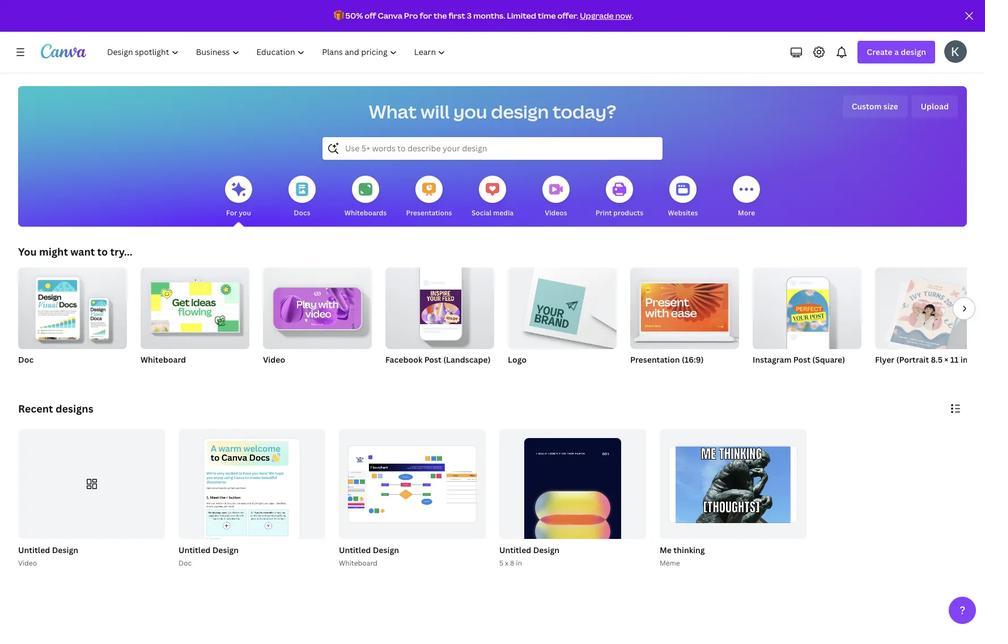 Task type: vqa. For each thing, say whether or not it's contained in the screenshot.
first "Untitled Design" 'button' from right
yes



Task type: describe. For each thing, give the bounding box(es) containing it.
time
[[538, 10, 556, 21]]

will
[[421, 99, 450, 124]]

(16:9)
[[682, 354, 704, 365]]

doc group
[[18, 263, 127, 380]]

today?
[[553, 99, 616, 124]]

doc inside 'group'
[[18, 354, 34, 365]]

.
[[631, 10, 633, 21]]

a
[[894, 46, 899, 57]]

upgrade
[[580, 10, 614, 21]]

more
[[738, 208, 755, 218]]

5
[[499, 558, 503, 568]]

2
[[635, 526, 638, 534]]

(portrait
[[896, 354, 929, 365]]

untitled for untitled design 5 x 8 in
[[499, 545, 531, 556]]

untitled design button for untitled design doc
[[179, 544, 239, 558]]

might
[[39, 245, 68, 258]]

custom
[[852, 101, 882, 112]]

logo group
[[508, 263, 617, 380]]

recent designs
[[18, 402, 93, 415]]

whiteboard inside "untitled design whiteboard"
[[339, 558, 377, 568]]

🎁
[[334, 10, 344, 21]]

whiteboard group
[[141, 263, 249, 380]]

what
[[369, 99, 417, 124]]

months.
[[473, 10, 505, 21]]

1 horizontal spatial you
[[453, 99, 487, 124]]

social media
[[471, 208, 514, 218]]

1 of 2
[[620, 526, 638, 534]]

group for facebook post (landscape) group
[[385, 263, 494, 349]]

custom size
[[852, 101, 898, 112]]

group for presentation (16:9) group
[[630, 263, 739, 349]]

whiteboards
[[344, 208, 387, 218]]

(square)
[[812, 354, 845, 365]]

group for the whiteboard group
[[141, 263, 249, 349]]

group for flyer (portrait 8.5 × 11 in) group
[[875, 263, 984, 353]]

whiteboard inside group
[[141, 354, 186, 365]]

x
[[505, 558, 508, 568]]

Search search field
[[345, 138, 640, 159]]

design for untitled design whiteboard
[[373, 545, 399, 556]]

design for untitled design doc
[[212, 545, 239, 556]]

websites button
[[668, 168, 698, 227]]

untitled design button for untitled design video
[[18, 544, 78, 558]]

you might want to try...
[[18, 245, 132, 258]]

you
[[18, 245, 37, 258]]

social
[[471, 208, 492, 218]]

size
[[883, 101, 898, 112]]

want
[[70, 245, 95, 258]]

logo
[[508, 354, 527, 365]]

3
[[467, 10, 472, 21]]

docs button
[[288, 168, 316, 227]]

social media button
[[471, 168, 514, 227]]

×
[[944, 354, 948, 365]]

untitled design button for untitled design whiteboard
[[339, 544, 399, 558]]

untitled design button for untitled design 5 x 8 in
[[499, 544, 559, 558]]

post for instagram
[[793, 354, 810, 365]]

off
[[365, 10, 376, 21]]

design for untitled design video
[[52, 545, 78, 556]]

for you button
[[225, 168, 252, 227]]

facebook post (landscape)
[[385, 354, 491, 365]]

facebook
[[385, 354, 422, 365]]

print products button
[[596, 168, 643, 227]]

the
[[434, 10, 447, 21]]

video group
[[263, 263, 372, 380]]

offer.
[[557, 10, 578, 21]]

print
[[596, 208, 612, 218]]

design inside dropdown button
[[901, 46, 926, 57]]

group for instagram post (square) group
[[753, 263, 861, 349]]

11
[[950, 354, 959, 365]]

upgrade now button
[[580, 10, 631, 21]]

top level navigation element
[[100, 41, 455, 63]]

instagram post (square) group
[[753, 263, 861, 380]]

facebook post (landscape) group
[[385, 263, 494, 380]]

now
[[615, 10, 631, 21]]

1
[[620, 526, 623, 534]]

doc inside untitled design doc
[[179, 558, 192, 568]]

limited
[[507, 10, 536, 21]]

flyer
[[875, 354, 894, 365]]

group for video group
[[263, 263, 372, 349]]

to
[[97, 245, 108, 258]]

in
[[516, 558, 522, 568]]

video inside the untitled design video
[[18, 558, 37, 568]]

more button
[[733, 168, 760, 227]]

untitled for untitled design doc
[[179, 545, 210, 556]]



Task type: locate. For each thing, give the bounding box(es) containing it.
1 vertical spatial design
[[491, 99, 549, 124]]

instagram post (square)
[[753, 354, 845, 365]]

4 untitled design button from the left
[[499, 544, 559, 558]]

0 vertical spatial whiteboard
[[141, 354, 186, 365]]

docs
[[294, 208, 310, 218]]

upload
[[921, 101, 949, 112]]

kendall parks image
[[944, 40, 967, 63]]

4 design from the left
[[533, 545, 559, 556]]

you
[[453, 99, 487, 124], [239, 208, 251, 218]]

untitled design 5 x 8 in
[[499, 545, 559, 568]]

upload button
[[912, 95, 958, 118]]

design inside untitled design doc
[[212, 545, 239, 556]]

0 vertical spatial doc
[[18, 354, 34, 365]]

for
[[420, 10, 432, 21]]

1 vertical spatial video
[[18, 558, 37, 568]]

design
[[901, 46, 926, 57], [491, 99, 549, 124]]

2 untitled design button from the left
[[179, 544, 239, 558]]

1 horizontal spatial post
[[793, 354, 810, 365]]

untitled for untitled design whiteboard
[[339, 545, 371, 556]]

videos
[[545, 208, 567, 218]]

1 vertical spatial whiteboard
[[339, 558, 377, 568]]

thinking
[[673, 545, 705, 556]]

0 horizontal spatial doc
[[18, 354, 34, 365]]

untitled inside untitled design 5 x 8 in
[[499, 545, 531, 556]]

untitled design whiteboard
[[339, 545, 399, 568]]

me thinking button
[[660, 544, 705, 558]]

3 group from the left
[[263, 263, 372, 349]]

1 horizontal spatial video
[[263, 354, 285, 365]]

group for logo group
[[508, 263, 617, 349]]

instagram
[[753, 354, 791, 365]]

1 group from the left
[[18, 263, 127, 349]]

design for untitled design 5 x 8 in
[[533, 545, 559, 556]]

presentations button
[[406, 168, 452, 227]]

you inside "for you" button
[[239, 208, 251, 218]]

recent
[[18, 402, 53, 415]]

(landscape)
[[443, 354, 491, 365]]

1 design from the left
[[52, 545, 78, 556]]

create a design button
[[858, 41, 935, 63]]

pro
[[404, 10, 418, 21]]

untitled for untitled design video
[[18, 545, 50, 556]]

1 horizontal spatial design
[[901, 46, 926, 57]]

2 post from the left
[[793, 354, 810, 365]]

video inside group
[[263, 354, 285, 365]]

0 horizontal spatial design
[[491, 99, 549, 124]]

you right for
[[239, 208, 251, 218]]

video
[[263, 354, 285, 365], [18, 558, 37, 568]]

post left (square)
[[793, 354, 810, 365]]

group
[[18, 263, 127, 349], [141, 263, 249, 349], [263, 263, 372, 349], [385, 263, 494, 349], [508, 263, 617, 349], [630, 263, 739, 349], [753, 263, 861, 349], [875, 263, 984, 353]]

of
[[625, 526, 633, 534]]

1 untitled from the left
[[18, 545, 50, 556]]

in)
[[961, 354, 971, 365]]

presentation (16:9) group
[[630, 263, 739, 380]]

untitled inside untitled design doc
[[179, 545, 210, 556]]

whiteboard
[[141, 354, 186, 365], [339, 558, 377, 568]]

0 vertical spatial video
[[263, 354, 285, 365]]

presentation (16:9)
[[630, 354, 704, 365]]

for you
[[226, 208, 251, 218]]

flyer (portrait 8.5 × 11 in)
[[875, 354, 971, 365]]

custom size button
[[843, 95, 907, 118]]

0 vertical spatial you
[[453, 99, 487, 124]]

create a design
[[867, 46, 926, 57]]

1 horizontal spatial whiteboard
[[339, 558, 377, 568]]

design inside untitled design 5 x 8 in
[[533, 545, 559, 556]]

products
[[613, 208, 643, 218]]

8 group from the left
[[875, 263, 984, 353]]

post
[[424, 354, 441, 365], [793, 354, 810, 365]]

0 horizontal spatial video
[[18, 558, 37, 568]]

6 group from the left
[[630, 263, 739, 349]]

untitled inside "untitled design whiteboard"
[[339, 545, 371, 556]]

3 untitled from the left
[[339, 545, 371, 556]]

untitled design button
[[18, 544, 78, 558], [179, 544, 239, 558], [339, 544, 399, 558], [499, 544, 559, 558]]

designs
[[55, 402, 93, 415]]

7 group from the left
[[753, 263, 861, 349]]

group for doc 'group'
[[18, 263, 127, 349]]

flyer (portrait 8.5 × 11 in) group
[[875, 263, 984, 380]]

videos button
[[542, 168, 570, 227]]

4 untitled from the left
[[499, 545, 531, 556]]

50%
[[345, 10, 363, 21]]

0 vertical spatial design
[[901, 46, 926, 57]]

0 horizontal spatial whiteboard
[[141, 354, 186, 365]]

5 group from the left
[[508, 263, 617, 349]]

untitled design doc
[[179, 545, 239, 568]]

4 group from the left
[[385, 263, 494, 349]]

1 vertical spatial doc
[[179, 558, 192, 568]]

1 vertical spatial you
[[239, 208, 251, 218]]

what will you design today?
[[369, 99, 616, 124]]

0 horizontal spatial post
[[424, 354, 441, 365]]

untitled design video
[[18, 545, 78, 568]]

untitled
[[18, 545, 50, 556], [179, 545, 210, 556], [339, 545, 371, 556], [499, 545, 531, 556]]

1 horizontal spatial doc
[[179, 558, 192, 568]]

media
[[493, 208, 514, 218]]

you right the will
[[453, 99, 487, 124]]

meme
[[660, 558, 680, 568]]

2 untitled from the left
[[179, 545, 210, 556]]

websites
[[668, 208, 698, 218]]

3 design from the left
[[373, 545, 399, 556]]

presentations
[[406, 208, 452, 218]]

try...
[[110, 245, 132, 258]]

design inside "untitled design whiteboard"
[[373, 545, 399, 556]]

untitled inside the untitled design video
[[18, 545, 50, 556]]

design up search search field
[[491, 99, 549, 124]]

me thinking meme
[[660, 545, 705, 568]]

1 post from the left
[[424, 354, 441, 365]]

8.5
[[931, 354, 943, 365]]

3 untitled design button from the left
[[339, 544, 399, 558]]

create
[[867, 46, 892, 57]]

post for facebook
[[424, 354, 441, 365]]

for
[[226, 208, 237, 218]]

design inside the untitled design video
[[52, 545, 78, 556]]

whiteboards button
[[344, 168, 387, 227]]

me
[[660, 545, 672, 556]]

first
[[449, 10, 465, 21]]

🎁 50% off canva pro for the first 3 months. limited time offer. upgrade now .
[[334, 10, 633, 21]]

0 horizontal spatial you
[[239, 208, 251, 218]]

2 group from the left
[[141, 263, 249, 349]]

doc
[[18, 354, 34, 365], [179, 558, 192, 568]]

1 untitled design button from the left
[[18, 544, 78, 558]]

canva
[[378, 10, 402, 21]]

post right facebook at the bottom left of page
[[424, 354, 441, 365]]

presentation
[[630, 354, 680, 365]]

8
[[510, 558, 514, 568]]

design right the a
[[901, 46, 926, 57]]

2 design from the left
[[212, 545, 239, 556]]

print products
[[596, 208, 643, 218]]

None search field
[[322, 137, 663, 160]]



